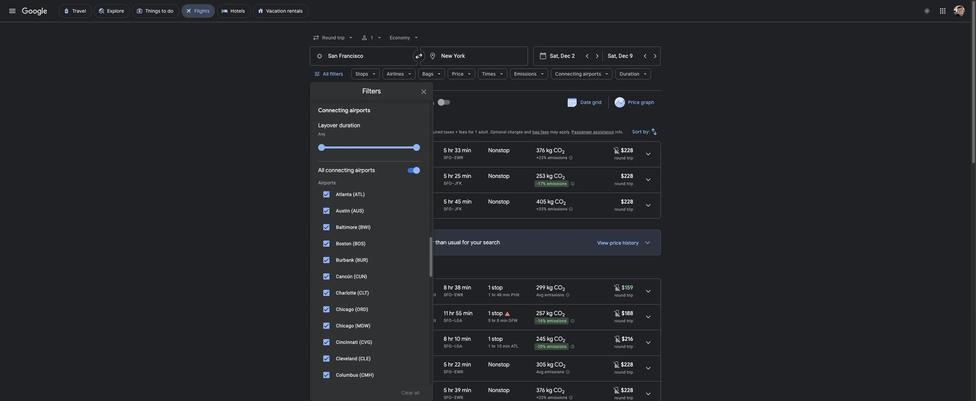 Task type: describe. For each thing, give the bounding box(es) containing it.
chicago for chicago (mdw)
[[336, 324, 354, 329]]

2 +23% from the top
[[536, 396, 547, 401]]

10:05 am
[[367, 311, 391, 318]]

38
[[455, 285, 461, 292]]

kg down 305 kg co 2
[[546, 388, 553, 395]]

flight details. leaves san francisco international airport at 7:15 am on saturday, december 2 and arrives at john f. kennedy international airport at 4:00 pm on saturday, december 2. image
[[640, 198, 657, 214]]

1 stop 1 hr 48 min phx
[[488, 285, 520, 298]]

3 round from the top
[[615, 207, 626, 212]]

cincinnati
[[336, 340, 358, 346]]

10:40 pm – 7:05 am
[[342, 173, 392, 180]]

(cun)
[[354, 274, 367, 280]]

connecting inside popup button
[[555, 71, 582, 77]]

1 inside popup button
[[371, 35, 374, 40]]

this price for this flight doesn't include overhead bin access. if you need a carry-on bag, use the bags filter to update prices. image for 245
[[614, 336, 622, 344]]

– inside 5 hr 25 min sfo – jfk
[[452, 181, 455, 186]]

kg for 8 hr 38 min
[[547, 285, 553, 292]]

boston
[[336, 241, 352, 247]]

2 376 from the top
[[536, 388, 545, 395]]

stop for 1 stop 1 hr 10 min atl
[[492, 336, 503, 343]]

airlines
[[387, 71, 404, 77]]

leaves san francisco international airport at 7:00 am on saturday, december 2 and arrives at newark liberty international airport at 3:33 pm on saturday, december 2. element
[[342, 147, 388, 154]]

1:15 pm united
[[342, 362, 360, 375]]

view
[[598, 240, 609, 247]]

round trip for 376
[[615, 156, 633, 161]]

total duration 5 hr 45 min. element
[[444, 199, 488, 207]]

kg for 5 hr 22 min
[[547, 362, 554, 369]]

– inside 5 hr 45 min sfo – jfk
[[452, 207, 455, 212]]

separate tickets booked together for 6:45 am
[[342, 293, 406, 298]]

charlotte
[[336, 291, 356, 296]]

austin
[[336, 209, 350, 214]]

(bwi)
[[359, 225, 371, 230]]

prices are currently
[[335, 240, 384, 247]]

round trip for 245
[[615, 345, 633, 350]]

1 button
[[358, 29, 386, 46]]

ranked based on price and convenience
[[310, 130, 387, 135]]

change appearance image
[[919, 3, 936, 19]]

8 trip from the top
[[627, 396, 633, 401]]

round trip for 305
[[615, 371, 633, 376]]

adult.
[[479, 130, 489, 135]]

best
[[310, 119, 324, 128]]

5 hr 33 min sfo – ewr
[[444, 147, 471, 160]]

Departure time: 7:10 PM. text field
[[342, 311, 361, 318]]

7:00 am – 3:33 pm
[[342, 147, 388, 154]]

include
[[412, 130, 426, 135]]

total duration 5 hr 22 min. element
[[444, 362, 488, 370]]

299 kg co 2
[[536, 285, 565, 293]]

10:54 pm
[[342, 336, 365, 343]]

$228 round trip for 253
[[615, 173, 633, 187]]

sfo for 8 hr 10 min
[[444, 345, 452, 349]]

charges
[[508, 130, 523, 135]]

1 +23% from the top
[[536, 156, 547, 161]]

2 fees from the left
[[541, 130, 549, 135]]

1 376 kg co 2 from the top
[[536, 147, 565, 155]]

sfo for 5 hr 33 min
[[444, 156, 452, 160]]

2 for 5 hr 25 min
[[563, 175, 565, 181]]

flight details. leaves san francisco international airport at 2:40 pm on saturday, december 2 and arrives at newark liberty international airport at 11:19 pm on saturday, december 2. image
[[640, 386, 657, 402]]

airlines button
[[383, 66, 416, 82]]

sfo for 5 hr 39 min
[[444, 396, 452, 401]]

chicago (mdw)
[[336, 324, 371, 329]]

co for 8 hr 38 min
[[554, 285, 563, 292]]

257 kg co 2
[[536, 311, 565, 319]]

4 round from the top
[[615, 294, 626, 298]]

best departing flights
[[310, 119, 379, 128]]

6 trip from the top
[[627, 345, 633, 350]]

co for 5 hr 33 min
[[554, 147, 562, 154]]

20%
[[538, 345, 546, 350]]

sort
[[632, 129, 642, 135]]

departing for other
[[331, 266, 362, 275]]

emissions
[[514, 71, 537, 77]]

main content containing best departing flights
[[310, 94, 661, 402]]

39
[[455, 388, 461, 395]]

track prices
[[322, 100, 350, 106]]

emissions button
[[510, 66, 548, 82]]

none search field containing filters
[[310, 29, 661, 402]]

6 round trip from the top
[[615, 396, 633, 401]]

10 inside 8 hr 10 min sfo – lga
[[455, 336, 460, 343]]

other departing flights
[[310, 266, 384, 275]]

duration
[[620, 71, 640, 77]]

frontier
[[342, 345, 357, 349]]

55
[[456, 311, 462, 318]]

5 for 8
[[488, 319, 491, 324]]

based
[[325, 130, 337, 135]]

6 round from the top
[[615, 345, 626, 350]]

round trip for 257
[[615, 319, 633, 324]]

1 stop flight. element for 8 hr 10 min
[[488, 336, 503, 344]]

dates
[[422, 100, 435, 106]]

cleveland
[[336, 357, 357, 362]]

main menu image
[[8, 7, 16, 15]]

10:40 pm
[[342, 173, 365, 180]]

(cvg)
[[359, 340, 372, 346]]

spirit for 11 hr 55 min
[[426, 319, 436, 324]]

usual
[[448, 240, 461, 247]]

layover (1 of 1) is a 1 hr 10 min layover at hartsfield-jackson atlanta international airport in atlanta. element
[[488, 344, 533, 350]]

188 US dollars text field
[[622, 311, 633, 318]]

connecting airports inside popup button
[[555, 71, 601, 77]]

this price for this flight doesn't include overhead bin access. if you need a carry-on bag, use the bags filter to update prices. image left 'flight details. leaves san francisco international airport at 2:40 pm on saturday, december 2 and arrives at newark liberty international airport at 11:19 pm on saturday, december 2.' icon
[[613, 387, 621, 395]]

0 vertical spatial price
[[344, 130, 354, 135]]

sfo for 5 hr 22 min
[[444, 370, 452, 375]]

5 for 22
[[444, 362, 447, 369]]

1 fees from the left
[[459, 130, 467, 135]]

405
[[536, 199, 546, 206]]

Departure time: 7:00 AM. text field
[[342, 147, 363, 154]]

learn more about tracked prices image
[[351, 100, 357, 106]]

-17% emissions
[[537, 182, 567, 187]]

cincinnati (cvg)
[[336, 340, 372, 346]]

columbus (cmh)
[[336, 373, 374, 379]]

leaves san francisco international airport at 7:10 pm on saturday, december 2 and arrives at laguardia airport at 10:05 am on sunday, december 3. element
[[342, 311, 394, 318]]

total duration 8 hr 10 min. element
[[444, 336, 488, 344]]

22
[[455, 362, 461, 369]]

flight details. leaves san francisco international airport at 10:40 pm on saturday, december 2 and arrives at john f. kennedy international airport at 7:05 am on sunday, december 3. image
[[640, 172, 657, 188]]

– down "(cun)" at the left bottom of page
[[363, 285, 367, 292]]

ewr for 22
[[455, 370, 463, 375]]

hr for 5 hr 25 min
[[448, 173, 454, 180]]

convenience
[[363, 130, 387, 135]]

2 – 9
[[372, 100, 382, 106]]

– inside 5 hr 22 min sfo – ewr
[[452, 370, 455, 375]]

cleveland (cle)
[[336, 357, 371, 362]]

5 for 45
[[444, 199, 447, 206]]

Return text field
[[608, 47, 640, 66]]

253 kg co 2
[[536, 173, 565, 181]]

leaves san francisco international airport at 10:40 pm on saturday, december 2 and arrives at john f. kennedy international airport at 7:05 am on sunday, december 3. element
[[342, 173, 395, 180]]

– up (mdw)
[[362, 311, 366, 318]]

Arrival time: 3:33 PM. text field
[[369, 147, 388, 154]]

min for 5 hr 39 min
[[462, 388, 471, 395]]

– inside 8 hr 38 min sfo – ewr
[[452, 293, 455, 298]]

co for 5 hr 45 min
[[555, 199, 564, 206]]

hr for 5 hr 45 min
[[448, 199, 454, 206]]

sfo for 8 hr 38 min
[[444, 293, 452, 298]]

2 $228 from the top
[[621, 173, 633, 180]]

2 for 8 hr 38 min
[[563, 287, 565, 293]]

connecting airports button
[[551, 66, 613, 82]]

Arrival time: 7:05 AM on  Sunday, December 3. text field
[[371, 173, 395, 180]]

frontier, for 8
[[409, 293, 425, 298]]

5 nonstop from the top
[[488, 388, 510, 395]]

2 376 kg co 2 from the top
[[536, 388, 565, 396]]

(ord)
[[355, 307, 368, 313]]

5 for 39
[[444, 388, 447, 395]]

8 for 8 hr 10 min
[[444, 336, 447, 343]]

1 $228 from the top
[[621, 147, 633, 154]]

$159
[[622, 285, 633, 292]]

sfo for 11 hr 55 min
[[444, 319, 452, 324]]

1:15 pm
[[342, 362, 360, 369]]

all filters button
[[310, 66, 349, 82]]

flight details. leaves san francisco international airport at 7:07 pm on saturday, december 2 and arrives at newark liberty international airport at 6:45 am on sunday, december 3. image
[[640, 284, 657, 300]]

7:07 pm – 6:45 am
[[342, 285, 388, 292]]

min for 8 hr 38 min
[[462, 285, 471, 292]]

atlanta
[[336, 192, 352, 198]]

11 hr 55 min sfo – lga
[[444, 311, 473, 324]]

tickets for 10:05 am
[[360, 319, 373, 324]]

hr down 1 stop
[[492, 319, 496, 324]]

5 nonstop flight. element from the top
[[488, 388, 510, 396]]

co down 305 kg co 2
[[554, 388, 562, 395]]

5 hr 22 min sfo – ewr
[[444, 362, 471, 375]]

nonstop flight. element for 5 hr 25 min
[[488, 173, 510, 181]]

bags
[[423, 71, 434, 77]]

1 stop flight. element for 8 hr 38 min
[[488, 285, 503, 293]]

graph
[[641, 99, 654, 106]]

all for all filters
[[323, 71, 329, 77]]

1 stop 1 hr 10 min atl
[[488, 336, 519, 349]]

3 trip from the top
[[627, 207, 633, 212]]

min for 5 hr 45 min
[[463, 199, 472, 206]]

kg for 11 hr 55 min
[[547, 311, 553, 318]]

0 horizontal spatial connecting airports
[[318, 107, 370, 114]]

by:
[[643, 129, 650, 135]]

1 vertical spatial connecting
[[318, 107, 348, 114]]

1 228 us dollars text field from the top
[[621, 147, 633, 154]]

optional
[[491, 130, 507, 135]]

chicago for chicago (ord)
[[336, 307, 354, 313]]

nonstop for 5 hr 33 min
[[488, 147, 510, 154]]

assistance
[[593, 130, 614, 135]]

nonstop for 5 hr 22 min
[[488, 362, 510, 369]]

separate tickets booked together. this trip includes tickets from multiple airlines. missed connections may be protected by kiwi.com.. element for 10:05 am
[[342, 319, 406, 324]]

2 228 us dollars text field from the top
[[621, 199, 633, 206]]

nonstop flight. element for 5 hr 45 min
[[488, 199, 510, 207]]

– left 7:05 am
[[366, 173, 370, 180]]

hr for 11 hr 55 min
[[449, 311, 455, 318]]

5 for 25
[[444, 173, 447, 180]]

5 for 33
[[444, 147, 447, 154]]

sfo for 5 hr 25 min
[[444, 181, 452, 186]]

Departure time: 10:40 PM. text field
[[342, 173, 365, 180]]

3 228 us dollars text field from the top
[[621, 388, 633, 395]]

– inside 10:54 pm – 10:04 am frontier
[[366, 336, 369, 343]]

min for 5 hr 33 min
[[462, 147, 471, 154]]

– left "3:33 pm"
[[364, 147, 368, 154]]

1 round from the top
[[615, 156, 626, 161]]

avg emissions for 305
[[536, 370, 564, 375]]

dec
[[361, 100, 370, 106]]

co for 8 hr 10 min
[[554, 336, 563, 343]]

hr inside 1 stop 1 hr 10 min atl
[[492, 345, 496, 349]]

this price for this flight doesn't include overhead bin access. if you need a carry-on bag, use the bags filter to update prices. image for 376
[[613, 147, 621, 155]]

on
[[338, 130, 343, 135]]

flight details. leaves san francisco international airport at 7:00 am on saturday, december 2 and arrives at newark liberty international airport at 3:33 pm on saturday, december 2. image
[[640, 146, 657, 163]]

austin (aus)
[[336, 209, 364, 214]]

2 for 5 hr 45 min
[[564, 201, 566, 207]]

filters
[[362, 87, 381, 96]]

2 +23% emissions from the top
[[536, 396, 568, 401]]

layover (1 of 1) is a 1 hr 48 min layover at phoenix sky harbor international airport in phoenix. element
[[488, 293, 533, 298]]

nonstop for 5 hr 25 min
[[488, 173, 510, 180]]

stops
[[356, 71, 368, 77]]

7:10 pm
[[342, 311, 361, 318]]

jfk for 45
[[455, 207, 462, 212]]

together for 10:05 am
[[389, 319, 406, 324]]

Departure time: 1:15 PM. text field
[[342, 362, 360, 369]]

2 1 stop flight. element from the top
[[488, 311, 503, 319]]



Task type: locate. For each thing, give the bounding box(es) containing it.
5 trip from the top
[[627, 319, 633, 324]]

2 trip from the top
[[627, 182, 633, 187]]

connecting
[[555, 71, 582, 77], [318, 107, 348, 114]]

8 left 38
[[444, 285, 447, 292]]

flights for other departing flights
[[364, 266, 384, 275]]

sfo inside 8 hr 10 min sfo – lga
[[444, 345, 452, 349]]

2 for 11 hr 55 min
[[563, 313, 565, 319]]

3 - from the top
[[537, 345, 538, 350]]

10 down 11 hr 55 min sfo – lga
[[455, 336, 460, 343]]

0 vertical spatial frontier, spirit
[[409, 293, 436, 298]]

2 $228 round trip from the top
[[615, 199, 633, 212]]

min left the atl
[[503, 345, 510, 349]]

5 sfo from the top
[[444, 319, 452, 324]]

5 left 25
[[444, 173, 447, 180]]

sfo inside 5 hr 25 min sfo – jfk
[[444, 181, 452, 186]]

ewr inside 8 hr 38 min sfo – ewr
[[455, 293, 463, 298]]

Arrival time: 6:45 AM on  Sunday, December 3. text field
[[368, 285, 392, 292]]

find the best price region
[[310, 94, 661, 114]]

1 vertical spatial booked
[[374, 319, 388, 324]]

columbus
[[336, 373, 358, 379]]

1 nonstop flight. element from the top
[[488, 147, 510, 155]]

6 sfo from the top
[[444, 345, 452, 349]]

separate tickets booked together. this trip includes tickets from multiple airlines. missed connections may be protected by kiwi.com.. element
[[342, 293, 406, 298], [342, 319, 406, 324]]

Arrival time: 10:04 AM on  Sunday, December 3. text field
[[371, 336, 398, 343]]

216 US dollars text field
[[622, 336, 633, 343]]

1 vertical spatial together
[[389, 319, 406, 324]]

2 for 5 hr 22 min
[[563, 364, 566, 370]]

5 inside 5 hr 33 min sfo – ewr
[[444, 147, 447, 154]]

1 vertical spatial 376 kg co 2
[[536, 388, 565, 396]]

2 vertical spatial stop
[[492, 336, 503, 343]]

kg up -16% emissions
[[547, 311, 553, 318]]

0 vertical spatial 8
[[444, 285, 447, 292]]

5 down 1 stop
[[488, 319, 491, 324]]

376 down 305
[[536, 388, 545, 395]]

0 vertical spatial jfk
[[455, 181, 462, 186]]

0 vertical spatial flights
[[359, 119, 379, 128]]

tickets down 7:10 pm – 10:05 am
[[360, 319, 373, 324]]

min left dfw
[[501, 319, 508, 324]]

together
[[389, 293, 406, 298], [389, 319, 406, 324]]

and
[[355, 130, 362, 135], [524, 130, 531, 135]]

trip
[[627, 156, 633, 161], [627, 182, 633, 187], [627, 207, 633, 212], [627, 294, 633, 298], [627, 319, 633, 324], [627, 345, 633, 350], [627, 371, 633, 376], [627, 396, 633, 401]]

1 nonstop from the top
[[488, 147, 510, 154]]

min right the 45
[[463, 199, 472, 206]]

co up -16% emissions
[[554, 311, 563, 318]]

1 tickets from the top
[[360, 293, 373, 298]]

kg inside 299 kg co 2
[[547, 285, 553, 292]]

– down total duration 5 hr 25 min. element
[[452, 181, 455, 186]]

separate tickets booked together for 10:05 am
[[342, 319, 406, 324]]

avg emissions down 305 kg co 2
[[536, 370, 564, 375]]

main content
[[310, 94, 661, 402]]

0 vertical spatial spirit
[[426, 293, 436, 298]]

lga down the 55
[[455, 319, 462, 324]]

(bur)
[[355, 258, 368, 263]]

round left 'flight details. leaves san francisco international airport at 7:00 am on saturday, december 2 and arrives at newark liberty international airport at 3:33 pm on saturday, december 2.' image
[[615, 156, 626, 161]]

hr left 33
[[448, 147, 454, 154]]

0 vertical spatial connecting
[[555, 71, 582, 77]]

nonstop flight. element for 5 hr 22 min
[[488, 362, 510, 370]]

0 vertical spatial stop
[[492, 285, 503, 292]]

nonstop flight. element
[[488, 147, 510, 155], [488, 173, 510, 181], [488, 199, 510, 207], [488, 362, 510, 370], [488, 388, 510, 396]]

+23% emissions
[[536, 156, 568, 161], [536, 396, 568, 401]]

- for 257
[[537, 319, 538, 324]]

1 vertical spatial separate tickets booked together
[[342, 319, 406, 324]]

hr inside 1 stop 1 hr 48 min phx
[[492, 293, 496, 298]]

1 horizontal spatial fees
[[541, 130, 549, 135]]

any inside layover duration any
[[318, 132, 325, 137]]

hr inside 8 hr 38 min sfo – ewr
[[448, 285, 453, 292]]

ewr for 39
[[455, 396, 463, 401]]

1 vertical spatial -
[[537, 319, 538, 324]]

lga inside 8 hr 10 min sfo – lga
[[455, 345, 462, 349]]

0 horizontal spatial 10
[[455, 336, 460, 343]]

total duration 5 hr 39 min. element
[[444, 388, 488, 396]]

all up airports
[[318, 167, 324, 174]]

airports inside connecting airports popup button
[[583, 71, 601, 77]]

5 round from the top
[[615, 319, 626, 324]]

co for 11 hr 55 min
[[554, 311, 563, 318]]

0 horizontal spatial and
[[355, 130, 362, 135]]

1 spirit from the top
[[426, 293, 436, 298]]

booked for 6:45 am
[[374, 293, 388, 298]]

0 vertical spatial 228 us dollars text field
[[621, 173, 633, 180]]

tickets for 6:45 am
[[360, 293, 373, 298]]

– down 'total duration 5 hr 22 min.' element
[[452, 370, 455, 375]]

jfk inside 5 hr 25 min sfo – jfk
[[455, 181, 462, 186]]

0 horizontal spatial price
[[344, 130, 354, 135]]

1 vertical spatial 8
[[497, 319, 499, 324]]

kg inside 245 kg co 2
[[547, 336, 553, 343]]

$228 left the flight details. leaves san francisco international airport at 1:15 pm on saturday, december 2 and arrives at newark liberty international airport at 9:37 pm on saturday, december 2. icon
[[621, 362, 633, 369]]

2 separate tickets booked together. this trip includes tickets from multiple airlines. missed connections may be protected by kiwi.com.. element from the top
[[342, 319, 406, 324]]

boston (bos)
[[336, 241, 366, 247]]

8 inside 8 hr 10 min sfo – lga
[[444, 336, 447, 343]]

lga inside 11 hr 55 min sfo – lga
[[455, 319, 462, 324]]

min inside 5 hr 25 min sfo – jfk
[[462, 173, 471, 180]]

burbank
[[336, 258, 354, 263]]

3 nonstop from the top
[[488, 199, 510, 206]]

spirit for 8 hr 38 min
[[426, 293, 436, 298]]

8 round from the top
[[615, 396, 626, 401]]

sfo inside 11 hr 55 min sfo – lga
[[444, 319, 452, 324]]

2 vertical spatial 8
[[444, 336, 447, 343]]

hr
[[448, 147, 454, 154], [448, 173, 454, 180], [448, 199, 454, 206], [448, 285, 453, 292], [492, 293, 496, 298], [449, 311, 455, 318], [492, 319, 496, 324], [448, 336, 453, 343], [492, 345, 496, 349], [448, 362, 454, 369], [448, 388, 454, 395]]

tickets
[[360, 293, 373, 298], [360, 319, 373, 324]]

1 vertical spatial for
[[462, 240, 469, 247]]

together for 6:45 am
[[389, 293, 406, 298]]

passenger
[[572, 130, 592, 135]]

2 chicago from the top
[[336, 324, 354, 329]]

avg down 305
[[536, 370, 544, 375]]

trip left 'flight details. leaves san francisco international airport at 2:40 pm on saturday, december 2 and arrives at newark liberty international airport at 11:19 pm on saturday, december 2.' icon
[[627, 396, 633, 401]]

sfo down total duration 5 hr 39 min. element
[[444, 396, 452, 401]]

lga for 10
[[455, 345, 462, 349]]

1 vertical spatial departing
[[331, 266, 362, 275]]

any inside find the best price region
[[412, 100, 420, 106]]

currently
[[361, 240, 383, 247]]

trip down $159 text box
[[627, 294, 633, 298]]

0 vertical spatial prices
[[399, 130, 411, 135]]

2 nonstop from the top
[[488, 173, 510, 180]]

2 frontier, spirit from the top
[[409, 319, 436, 324]]

3 ewr from the top
[[455, 370, 463, 375]]

2 jfk from the top
[[455, 207, 462, 212]]

trip left the "flight details. leaves san francisco international airport at 10:40 pm on saturday, december 2 and arrives at john f. kennedy international airport at 7:05 am on sunday, december 3." image
[[627, 182, 633, 187]]

hr inside 5 hr 22 min sfo – ewr
[[448, 362, 454, 369]]

1 vertical spatial jfk
[[455, 207, 462, 212]]

this price for this flight doesn't include overhead bin access. if you need a carry-on bag, use the bags filter to update prices. image for $188
[[614, 310, 622, 318]]

co inside the '253 kg co 2'
[[554, 173, 563, 180]]

total duration 8 hr 38 min. element
[[444, 285, 488, 293]]

– inside 5 hr 33 min sfo – ewr
[[452, 156, 455, 160]]

swap origin and destination. image
[[415, 52, 423, 60]]

10 inside 1 stop 1 hr 10 min atl
[[497, 345, 502, 349]]

sfo down total duration 5 hr 45 min. element
[[444, 207, 452, 212]]

2 tickets from the top
[[360, 319, 373, 324]]

2 inside 299 kg co 2
[[563, 287, 565, 293]]

trip down the $216 text field
[[627, 345, 633, 350]]

chicago down 7:10 pm
[[336, 324, 354, 329]]

hr left 39
[[448, 388, 454, 395]]

min for 5 hr 22 min
[[462, 362, 471, 369]]

baltimore
[[336, 225, 357, 230]]

flight details. leaves san francisco international airport at 7:10 pm on saturday, december 2 and arrives at laguardia airport at 10:05 am on sunday, december 3. image
[[640, 309, 657, 326]]

2 vertical spatial airports
[[355, 167, 375, 174]]

- down 245
[[537, 345, 538, 350]]

min inside 11 hr 55 min sfo – lga
[[463, 311, 473, 318]]

1 chicago from the top
[[336, 307, 354, 313]]

hr inside 5 hr 25 min sfo – jfk
[[448, 173, 454, 180]]

1 separate tickets booked together from the top
[[342, 293, 406, 298]]

1 avg emissions from the top
[[536, 293, 564, 298]]

kg for 5 hr 25 min
[[547, 173, 553, 180]]

ewr inside 5 hr 22 min sfo – ewr
[[455, 370, 463, 375]]

avg emissions down 299 kg co 2
[[536, 293, 564, 298]]

1 horizontal spatial 10
[[497, 345, 502, 349]]

4 round trip from the top
[[615, 345, 633, 350]]

2 vertical spatial 228 us dollars text field
[[621, 388, 633, 395]]

2 spirit from the top
[[426, 319, 436, 324]]

frontier, spirit for 8 hr 38 min
[[409, 293, 436, 298]]

jfk inside 5 hr 45 min sfo – jfk
[[455, 207, 462, 212]]

1 frontier, from the top
[[409, 293, 425, 298]]

– down the total duration 8 hr 10 min. element
[[452, 345, 455, 349]]

1 vertical spatial airports
[[350, 107, 370, 114]]

min inside 1 stop 1 hr 48 min phx
[[503, 293, 510, 298]]

$228
[[621, 147, 633, 154], [621, 173, 633, 180], [621, 199, 633, 206], [621, 362, 633, 369], [621, 388, 633, 395]]

separate tickets booked together. this trip includes tickets from multiple airlines. missed connections may be protected by kiwi.com.. element for 6:45 am
[[342, 293, 406, 298]]

–
[[364, 147, 368, 154], [452, 156, 455, 160], [366, 173, 370, 180], [452, 181, 455, 186], [452, 207, 455, 212], [363, 285, 367, 292], [452, 293, 455, 298], [362, 311, 366, 318], [452, 319, 455, 324], [366, 336, 369, 343], [452, 345, 455, 349], [452, 370, 455, 375], [452, 396, 455, 401]]

1 separate tickets booked together. this trip includes tickets from multiple airlines. missed connections may be protected by kiwi.com.. element from the top
[[342, 293, 406, 298]]

0 vertical spatial price
[[452, 71, 464, 77]]

co for 5 hr 25 min
[[554, 173, 563, 180]]

0 vertical spatial 376
[[536, 147, 545, 154]]

1 vertical spatial +23% emissions
[[536, 396, 568, 401]]

1 horizontal spatial and
[[524, 130, 531, 135]]

min inside 5 hr 22 min sfo – ewr
[[462, 362, 471, 369]]

1 vertical spatial avg emissions
[[536, 370, 564, 375]]

this price for this flight doesn't include overhead bin access. if you need a carry-on bag, use the bags filter to update prices. image
[[613, 147, 621, 155], [614, 284, 622, 292], [614, 336, 622, 344], [613, 387, 621, 395]]

6:45 am
[[368, 285, 388, 292]]

layover duration any
[[318, 122, 360, 137]]

sfo inside 5 hr 22 min sfo – ewr
[[444, 370, 452, 375]]

sfo inside 5 hr 39 min sfo – ewr
[[444, 396, 452, 401]]

0 vertical spatial connecting airports
[[555, 71, 601, 77]]

ewr for 33
[[455, 156, 463, 160]]

separate tickets booked together down 10:05 am
[[342, 319, 406, 324]]

1 trip from the top
[[627, 156, 633, 161]]

1 vertical spatial this price for this flight doesn't include overhead bin access. if you need a carry-on bag, use the bags filter to update prices. image
[[613, 361, 621, 370]]

view price history image
[[640, 235, 656, 251]]

this price for this flight doesn't include overhead bin access. if you need a carry-on bag, use the bags filter to update prices. image
[[614, 310, 622, 318], [613, 361, 621, 370]]

booked down the 6:45 am text field
[[374, 293, 388, 298]]

price inside popup button
[[452, 71, 464, 77]]

0 vertical spatial airports
[[583, 71, 601, 77]]

kg down may
[[546, 147, 553, 154]]

1 lga from the top
[[455, 319, 462, 324]]

kg
[[546, 147, 553, 154], [547, 173, 553, 180], [548, 199, 554, 206], [547, 285, 553, 292], [547, 311, 553, 318], [547, 336, 553, 343], [547, 362, 554, 369], [546, 388, 553, 395]]

sfo inside 5 hr 45 min sfo – jfk
[[444, 207, 452, 212]]

sfo for 5 hr 45 min
[[444, 207, 452, 212]]

+
[[455, 130, 458, 135]]

min for 8 hr 10 min
[[462, 336, 471, 343]]

1 and from the left
[[355, 130, 362, 135]]

– inside 11 hr 55 min sfo – lga
[[452, 319, 455, 324]]

1 vertical spatial frontier,
[[409, 319, 425, 324]]

(mdw)
[[355, 324, 371, 329]]

lga for 55
[[455, 319, 462, 324]]

1 frontier, spirit from the top
[[409, 293, 436, 298]]

2 inside 305 kg co 2
[[563, 364, 566, 370]]

stop inside 1 stop 1 hr 48 min phx
[[492, 285, 503, 292]]

1 horizontal spatial connecting airports
[[555, 71, 601, 77]]

min inside 8 hr 10 min sfo – lga
[[462, 336, 471, 343]]

1 vertical spatial +23%
[[536, 396, 547, 401]]

3 nonstop flight. element from the top
[[488, 199, 510, 207]]

0 vertical spatial all
[[323, 71, 329, 77]]

5 $228 from the top
[[621, 388, 633, 395]]

1 vertical spatial stop
[[492, 311, 503, 318]]

0 vertical spatial separate tickets booked together
[[342, 293, 406, 298]]

flight details. leaves san francisco international airport at 10:54 pm on saturday, december 2 and arrives at laguardia airport at 10:04 am on sunday, december 3. image
[[640, 335, 657, 352]]

5 inside 5 hr 45 min sfo – jfk
[[444, 199, 447, 206]]

co inside 405 kg co 2
[[555, 199, 564, 206]]

$216
[[622, 336, 633, 343]]

any left dates
[[412, 100, 420, 106]]

0 vertical spatial any
[[412, 100, 420, 106]]

min inside 5 hr 45 min sfo – jfk
[[463, 199, 472, 206]]

0 vertical spatial separate tickets booked together. this trip includes tickets from multiple airlines. missed connections may be protected by kiwi.com.. element
[[342, 293, 406, 298]]

stop inside 1 stop 1 hr 10 min atl
[[492, 336, 503, 343]]

sfo inside 5 hr 33 min sfo – ewr
[[444, 156, 452, 160]]

trip down $188
[[627, 319, 633, 324]]

2 228 us dollars text field from the top
[[621, 362, 633, 369]]

all for all connecting airports
[[318, 167, 324, 174]]

co inside 305 kg co 2
[[555, 362, 563, 369]]

sfo inside 8 hr 38 min sfo – ewr
[[444, 293, 452, 298]]

+23% down 305
[[536, 396, 547, 401]]

1 round trip from the top
[[615, 156, 633, 161]]

kg for 8 hr 10 min
[[547, 336, 553, 343]]

1 horizontal spatial prices
[[399, 130, 411, 135]]

ewr inside 5 hr 33 min sfo – ewr
[[455, 156, 463, 160]]

total duration 11 hr 55 min. element
[[444, 311, 488, 319]]

2 inside the '253 kg co 2'
[[563, 175, 565, 181]]

jfk down the 45
[[455, 207, 462, 212]]

16%
[[538, 319, 546, 324]]

0 vertical spatial frontier,
[[409, 293, 425, 298]]

305 kg co 2
[[536, 362, 566, 370]]

1 vertical spatial price
[[628, 99, 640, 106]]

1 - from the top
[[537, 182, 538, 187]]

0 vertical spatial this price for this flight doesn't include overhead bin access. if you need a carry-on bag, use the bags filter to update prices. image
[[614, 310, 622, 318]]

1 vertical spatial 228 us dollars text field
[[621, 362, 633, 369]]

(bos)
[[353, 241, 366, 247]]

2 right 299
[[563, 287, 565, 293]]

228 us dollars text field left 'flight details. leaves san francisco international airport at 2:40 pm on saturday, december 2 and arrives at newark liberty international airport at 11:19 pm on saturday, december 2.' icon
[[621, 388, 633, 395]]

(clt)
[[358, 291, 369, 296]]

0 vertical spatial avg
[[536, 293, 544, 298]]

price right view
[[610, 240, 622, 247]]

round trip down $159 text box
[[615, 294, 633, 298]]

hr left 38
[[448, 285, 453, 292]]

min for 5 hr 25 min
[[462, 173, 471, 180]]

hr inside 5 hr 39 min sfo – ewr
[[448, 388, 454, 395]]

1 vertical spatial 228 us dollars text field
[[621, 199, 633, 206]]

dec 2 – 9
[[361, 100, 382, 106]]

$228 left flight details. leaves san francisco international airport at 7:15 am on saturday, december 2 and arrives at john f. kennedy international airport at 4:00 pm on saturday, december 2. image
[[621, 199, 633, 206]]

and left the bag
[[524, 130, 531, 135]]

1 horizontal spatial price
[[610, 240, 622, 247]]

leaves san francisco international airport at 10:54 pm on saturday, december 2 and arrives at laguardia airport at 10:04 am on sunday, december 3. element
[[342, 336, 398, 343]]

flights up convenience
[[359, 119, 379, 128]]

228 US dollars text field
[[621, 173, 633, 180], [621, 362, 633, 369]]

kg for 5 hr 33 min
[[546, 147, 553, 154]]

this price for this flight doesn't include overhead bin access. if you need a carry-on bag, use the bags filter to update prices. image for $228
[[613, 361, 621, 370]]

4 nonstop flight. element from the top
[[488, 362, 510, 370]]

0 vertical spatial 10
[[455, 336, 460, 343]]

+23%
[[536, 156, 547, 161], [536, 396, 547, 401]]

2 stop from the top
[[492, 311, 503, 318]]

3 sfo from the top
[[444, 207, 452, 212]]

burbank (bur)
[[336, 258, 368, 263]]

co inside 257 kg co 2
[[554, 311, 563, 318]]

flights down (bur)
[[364, 266, 384, 275]]

7 sfo from the top
[[444, 370, 452, 375]]

separate for 7:07 pm
[[342, 293, 359, 298]]

305
[[536, 362, 546, 369]]

price button
[[448, 66, 475, 82]]

1 vertical spatial prices
[[335, 240, 350, 247]]

hr left 22 on the left bottom
[[448, 362, 454, 369]]

required
[[427, 130, 443, 135]]

min inside 5 hr 33 min sfo – ewr
[[462, 147, 471, 154]]

2 avg emissions from the top
[[536, 370, 564, 375]]

lga down the total duration 8 hr 10 min. element
[[455, 345, 462, 349]]

1 vertical spatial all
[[318, 167, 324, 174]]

total duration 5 hr 33 min. element
[[444, 147, 488, 155]]

prices left the 'include'
[[399, 130, 411, 135]]

376
[[536, 147, 545, 154], [536, 388, 545, 395]]

connecting airports down departure text field
[[555, 71, 601, 77]]

1 vertical spatial tickets
[[360, 319, 373, 324]]

hr for 5 hr 39 min
[[448, 388, 454, 395]]

1 booked from the top
[[374, 293, 388, 298]]

1 vertical spatial 10
[[497, 345, 502, 349]]

2 down 305 kg co 2
[[562, 390, 565, 396]]

5 inside 5 hr 25 min sfo – jfk
[[444, 173, 447, 180]]

airports
[[318, 180, 336, 186]]

5 hr 45 min sfo – jfk
[[444, 199, 472, 212]]

1 stop flight. element
[[488, 285, 503, 293], [488, 311, 503, 319], [488, 336, 503, 344]]

2 up -17% emissions
[[563, 175, 565, 181]]

fees right + at left
[[459, 130, 467, 135]]

0 vertical spatial booked
[[374, 293, 388, 298]]

hr left 48
[[492, 293, 496, 298]]

cancún
[[336, 274, 353, 280]]

1 together from the top
[[389, 293, 406, 298]]

min down 11 hr 55 min sfo – lga
[[462, 336, 471, 343]]

chicago down the charlotte
[[336, 307, 354, 313]]

layover (1 of 1) is a 5 hr 8 min overnight layover at dallas/fort worth international airport in dallas. element
[[488, 319, 533, 324]]

None search field
[[310, 29, 661, 402]]

nonstop for 5 hr 45 min
[[488, 199, 510, 206]]

2 up -16% emissions
[[563, 313, 565, 319]]

flights for best departing flights
[[359, 119, 379, 128]]

round left 'flight details. leaves san francisco international airport at 2:40 pm on saturday, december 2 and arrives at newark liberty international airport at 11:19 pm on saturday, december 2.' icon
[[615, 396, 626, 401]]

co up -17% emissions
[[554, 173, 563, 180]]

min right 22 on the left bottom
[[462, 362, 471, 369]]

hr inside 11 hr 55 min sfo – lga
[[449, 311, 455, 318]]

2 lga from the top
[[455, 345, 462, 349]]

5 round trip from the top
[[615, 371, 633, 376]]

1 jfk from the top
[[455, 181, 462, 186]]

0 horizontal spatial any
[[318, 132, 325, 137]]

apply.
[[559, 130, 571, 135]]

228 US dollars text field
[[621, 147, 633, 154], [621, 199, 633, 206], [621, 388, 633, 395]]

price for price
[[452, 71, 464, 77]]

for left your
[[462, 240, 469, 247]]

1 avg from the top
[[536, 293, 544, 298]]

7 round from the top
[[615, 371, 626, 376]]

booked for 10:05 am
[[374, 319, 388, 324]]

hr inside 5 hr 45 min sfo – jfk
[[448, 199, 454, 206]]

-16% emissions
[[537, 319, 567, 324]]

for left adult.
[[468, 130, 474, 135]]

kg inside 305 kg co 2
[[547, 362, 554, 369]]

Arrival time: 10:05 AM on  Sunday, December 3. text field
[[367, 311, 394, 318]]

2 frontier, from the top
[[409, 319, 425, 324]]

hr left 25
[[448, 173, 454, 180]]

8 down 1 stop
[[497, 319, 499, 324]]

loading results progress bar
[[0, 22, 971, 23]]

hr inside 8 hr 10 min sfo – lga
[[448, 336, 453, 343]]

avg for 299
[[536, 293, 544, 298]]

stop for 1 stop
[[492, 311, 503, 318]]

8 down 11
[[444, 336, 447, 343]]

1 +23% emissions from the top
[[536, 156, 568, 161]]

8 inside 8 hr 38 min sfo – ewr
[[444, 285, 447, 292]]

frontier, spirit for 11 hr 55 min
[[409, 319, 436, 324]]

separate down departure time: 7:10 pm. text box
[[342, 319, 359, 324]]

0 vertical spatial avg emissions
[[536, 293, 564, 298]]

1 1 stop flight. element from the top
[[488, 285, 503, 293]]

duration
[[339, 122, 360, 129]]

4 sfo from the top
[[444, 293, 452, 298]]

ewr for 38
[[455, 293, 463, 298]]

3 1 stop flight. element from the top
[[488, 336, 503, 344]]

min inside 8 hr 38 min sfo – ewr
[[462, 285, 471, 292]]

1 376 from the top
[[536, 147, 545, 154]]

co for 5 hr 22 min
[[555, 362, 563, 369]]

0 vertical spatial tickets
[[360, 293, 373, 298]]

price graph button
[[610, 96, 660, 109]]

any down the layover
[[318, 132, 325, 137]]

1 horizontal spatial price
[[628, 99, 640, 106]]

stop
[[492, 285, 503, 292], [492, 311, 503, 318], [492, 336, 503, 343]]

2
[[562, 150, 565, 155], [563, 175, 565, 181], [564, 201, 566, 207], [563, 287, 565, 293], [563, 313, 565, 319], [563, 339, 565, 344], [563, 364, 566, 370], [562, 390, 565, 396]]

all left filters
[[323, 71, 329, 77]]

prices for prices are currently
[[335, 240, 350, 247]]

price for price graph
[[628, 99, 640, 106]]

stop for 1 stop 1 hr 48 min phx
[[492, 285, 503, 292]]

prices for prices include required taxes + fees for 1 adult. optional charges and bag fees may apply. passenger assistance
[[399, 130, 411, 135]]

kg for 5 hr 45 min
[[548, 199, 554, 206]]

4 trip from the top
[[627, 294, 633, 298]]

min right 38
[[462, 285, 471, 292]]

$188
[[622, 311, 633, 318]]

1 horizontal spatial connecting
[[555, 71, 582, 77]]

min inside 1 stop 1 hr 10 min atl
[[503, 345, 510, 349]]

1 sfo from the top
[[444, 156, 452, 160]]

ewr
[[455, 156, 463, 160], [455, 293, 463, 298], [455, 370, 463, 375], [455, 396, 463, 401]]

2 vertical spatial 1 stop flight. element
[[488, 336, 503, 344]]

0 vertical spatial departing
[[326, 119, 357, 128]]

1 stop from the top
[[492, 285, 503, 292]]

leaves san francisco international airport at 7:07 pm on saturday, december 2 and arrives at newark liberty international airport at 6:45 am on sunday, december 3. element
[[342, 285, 392, 292]]

frontier, for 11
[[409, 319, 425, 324]]

5 inside 5 hr 39 min sfo – ewr
[[444, 388, 447, 395]]

kg up "-20% emissions"
[[547, 336, 553, 343]]

- for 245
[[537, 345, 538, 350]]

2 for 5 hr 33 min
[[562, 150, 565, 155]]

8 hr 10 min sfo – lga
[[444, 336, 471, 349]]

1 vertical spatial flights
[[364, 266, 384, 275]]

0 vertical spatial 376 kg co 2
[[536, 147, 565, 155]]

price inside button
[[628, 99, 640, 106]]

0 horizontal spatial fees
[[459, 130, 467, 135]]

booked down 10:05 am 'text field'
[[374, 319, 388, 324]]

2 for 8 hr 10 min
[[563, 339, 565, 344]]

date grid
[[581, 99, 602, 106]]

0 vertical spatial $228 round trip
[[615, 173, 633, 187]]

hr for 5 hr 33 min
[[448, 147, 454, 154]]

7 trip from the top
[[627, 371, 633, 376]]

co down may
[[554, 147, 562, 154]]

– inside 5 hr 39 min sfo – ewr
[[452, 396, 455, 401]]

may
[[550, 130, 558, 135]]

1 vertical spatial separate
[[342, 319, 359, 324]]

avg emissions for 299
[[536, 293, 564, 298]]

hr inside 5 hr 33 min sfo – ewr
[[448, 147, 454, 154]]

times
[[482, 71, 496, 77]]

1 vertical spatial price
[[610, 240, 622, 247]]

4 $228 from the top
[[621, 362, 633, 369]]

0 vertical spatial together
[[389, 293, 406, 298]]

2 and from the left
[[524, 130, 531, 135]]

kg inside 257 kg co 2
[[547, 311, 553, 318]]

co inside 245 kg co 2
[[554, 336, 563, 343]]

min for 11 hr 55 min
[[463, 311, 473, 318]]

1 ewr from the top
[[455, 156, 463, 160]]

2 round from the top
[[615, 182, 626, 187]]

0 horizontal spatial prices
[[335, 240, 350, 247]]

5 left 22 on the left bottom
[[444, 362, 447, 369]]

0 vertical spatial separate
[[342, 293, 359, 298]]

date grid button
[[563, 96, 607, 109]]

3 stop from the top
[[492, 336, 503, 343]]

+33%
[[536, 207, 547, 212]]

stops button
[[351, 66, 380, 82]]

any
[[412, 100, 420, 106], [318, 132, 325, 137]]

1
[[371, 35, 374, 40], [475, 130, 477, 135], [488, 285, 491, 292], [488, 293, 491, 298], [488, 311, 491, 318], [488, 336, 491, 343], [488, 345, 491, 349]]

228 us dollars text field left the flight details. leaves san francisco international airport at 1:15 pm on saturday, december 2 and arrives at newark liberty international airport at 9:37 pm on saturday, december 2. icon
[[621, 362, 633, 369]]

– inside 8 hr 10 min sfo – lga
[[452, 345, 455, 349]]

round trip left the flight details. leaves san francisco international airport at 1:15 pm on saturday, december 2 and arrives at newark liberty international airport at 9:37 pm on saturday, december 2. icon
[[615, 371, 633, 376]]

co right 299
[[554, 285, 563, 292]]

5 inside 5 hr 22 min sfo – ewr
[[444, 362, 447, 369]]

hr right 11
[[449, 311, 455, 318]]

2 ewr from the top
[[455, 293, 463, 298]]

159 US dollars text field
[[622, 285, 633, 292]]

0 vertical spatial +23%
[[536, 156, 547, 161]]

3 $228 from the top
[[621, 199, 633, 206]]

1 vertical spatial avg
[[536, 370, 544, 375]]

trip left the flight details. leaves san francisco international airport at 1:15 pm on saturday, december 2 and arrives at newark liberty international airport at 9:37 pm on saturday, december 2. icon
[[627, 371, 633, 376]]

0 vertical spatial +23% emissions
[[536, 156, 568, 161]]

1 horizontal spatial any
[[412, 100, 420, 106]]

prices include required taxes + fees for 1 adult. optional charges and bag fees may apply. passenger assistance
[[399, 130, 614, 135]]

(aus)
[[351, 209, 364, 214]]

None field
[[310, 32, 357, 44], [387, 32, 423, 44], [310, 32, 357, 44], [387, 32, 423, 44]]

min
[[462, 147, 471, 154], [462, 173, 471, 180], [463, 199, 472, 206], [462, 285, 471, 292], [503, 293, 510, 298], [463, 311, 473, 318], [501, 319, 508, 324], [462, 336, 471, 343], [503, 345, 510, 349], [462, 362, 471, 369], [462, 388, 471, 395]]

1 vertical spatial lga
[[455, 345, 462, 349]]

253
[[536, 173, 546, 180]]

nonstop flight. element for 5 hr 33 min
[[488, 147, 510, 155]]

hr for 8 hr 38 min
[[448, 285, 453, 292]]

- down 257
[[537, 319, 538, 324]]

jfk
[[455, 181, 462, 186], [455, 207, 462, 212]]

2 separate from the top
[[342, 319, 359, 324]]

1 vertical spatial chicago
[[336, 324, 354, 329]]

– down total duration 5 hr 39 min. element
[[452, 396, 455, 401]]

Departure text field
[[550, 47, 582, 66]]

0 horizontal spatial connecting
[[318, 107, 348, 114]]

7:10 pm – 10:05 am
[[342, 311, 391, 318]]

kg inside the '253 kg co 2'
[[547, 173, 553, 180]]

Departure time: 7:07 PM. text field
[[342, 285, 362, 292]]

2 inside 405 kg co 2
[[564, 201, 566, 207]]

all inside button
[[323, 71, 329, 77]]

price
[[344, 130, 354, 135], [610, 240, 622, 247]]

min right 33
[[462, 147, 471, 154]]

245 kg co 2
[[536, 336, 565, 344]]

1 vertical spatial spirit
[[426, 319, 436, 324]]

2 separate tickets booked together from the top
[[342, 319, 406, 324]]

2 inside 257 kg co 2
[[563, 313, 565, 319]]

min right 25
[[462, 173, 471, 180]]

245
[[536, 336, 546, 343]]

Departure time: 10:54 PM. text field
[[342, 336, 365, 343]]

united
[[342, 370, 354, 375]]

(cmh)
[[360, 373, 374, 379]]

2 up "-20% emissions"
[[563, 339, 565, 344]]

None text field
[[310, 47, 418, 66]]

1 vertical spatial 376
[[536, 388, 545, 395]]

5 hr 39 min sfo – ewr
[[444, 388, 471, 401]]

sfo
[[444, 156, 452, 160], [444, 181, 452, 186], [444, 207, 452, 212], [444, 293, 452, 298], [444, 319, 452, 324], [444, 345, 452, 349], [444, 370, 452, 375], [444, 396, 452, 401]]

1 separate from the top
[[342, 293, 359, 298]]

1 vertical spatial frontier, spirit
[[409, 319, 436, 324]]

1 vertical spatial $228 round trip
[[615, 199, 633, 212]]

prices
[[335, 100, 350, 106]]

17%
[[538, 182, 546, 187]]

hr for 5 hr 22 min
[[448, 362, 454, 369]]

close dialog image
[[420, 88, 428, 96]]

2 vertical spatial -
[[537, 345, 538, 350]]

together down 10:05 am 'text field'
[[389, 319, 406, 324]]

0 vertical spatial for
[[468, 130, 474, 135]]

grid
[[593, 99, 602, 106]]

0 vertical spatial lga
[[455, 319, 462, 324]]

any dates
[[412, 100, 435, 106]]

tickets down leaves san francisco international airport at 7:07 pm on saturday, december 2 and arrives at newark liberty international airport at 6:45 am on sunday, december 3. element
[[360, 293, 373, 298]]

$228 round trip left the "flight details. leaves san francisco international airport at 10:40 pm on saturday, december 2 and arrives at john f. kennedy international airport at 7:05 am on sunday, december 3." image
[[615, 173, 633, 187]]

None text field
[[420, 47, 528, 66]]

2 down apply.
[[562, 150, 565, 155]]

376 kg co 2 down may
[[536, 147, 565, 155]]

sfo down total duration 5 hr 33 min. element
[[444, 156, 452, 160]]

8 for 8 hr 38 min
[[444, 285, 447, 292]]

3:33 pm
[[369, 147, 388, 154]]

+23% emissions down 305 kg co 2
[[536, 396, 568, 401]]

8 sfo from the top
[[444, 396, 452, 401]]

0 vertical spatial 1 stop flight. element
[[488, 285, 503, 293]]

flight details. leaves san francisco international airport at 1:15 pm on saturday, december 2 and arrives at newark liberty international airport at 9:37 pm on saturday, december 2. image
[[640, 361, 657, 377]]

$228 round trip for 405
[[615, 199, 633, 212]]

0 vertical spatial 228 us dollars text field
[[621, 147, 633, 154]]

taxes
[[444, 130, 454, 135]]

min inside 5 hr 39 min sfo – ewr
[[462, 388, 471, 395]]

4 nonstop from the top
[[488, 362, 510, 369]]

round trip left 'flight details. leaves san francisco international airport at 7:00 am on saturday, december 2 and arrives at newark liberty international airport at 3:33 pm on saturday, december 2.' image
[[615, 156, 633, 161]]

1 vertical spatial 1 stop flight. element
[[488, 311, 503, 319]]

+23% up 253
[[536, 156, 547, 161]]

2 round trip from the top
[[615, 294, 633, 298]]

3 round trip from the top
[[615, 319, 633, 324]]

fees right the bag
[[541, 130, 549, 135]]

0 vertical spatial -
[[537, 182, 538, 187]]

2 nonstop flight. element from the top
[[488, 173, 510, 181]]

this price for this flight doesn't include overhead bin access. if you need a carry-on bag, use the bags filter to update prices. image down the assistance
[[613, 147, 621, 155]]

departing up on
[[326, 119, 357, 128]]

$228 left 'flight details. leaves san francisco international airport at 2:40 pm on saturday, december 2 and arrives at newark liberty international airport at 11:19 pm on saturday, december 2.' icon
[[621, 388, 633, 395]]

1 vertical spatial connecting airports
[[318, 107, 370, 114]]

co inside 299 kg co 2
[[554, 285, 563, 292]]

- for 253
[[537, 182, 538, 187]]

1 vertical spatial separate tickets booked together. this trip includes tickets from multiple airlines. missed connections may be protected by kiwi.com.. element
[[342, 319, 406, 324]]

round trip for 299
[[615, 294, 633, 298]]

jfk for 25
[[455, 181, 462, 186]]

7:07 pm
[[342, 285, 362, 292]]

0 horizontal spatial price
[[452, 71, 464, 77]]

ewr inside 5 hr 39 min sfo – ewr
[[455, 396, 463, 401]]

total duration 5 hr 25 min. element
[[444, 173, 488, 181]]

2 - from the top
[[537, 319, 538, 324]]

2 avg from the top
[[536, 370, 544, 375]]

11
[[444, 311, 448, 318]]

separate for 7:10 pm
[[342, 319, 359, 324]]

2 inside 245 kg co 2
[[563, 339, 565, 344]]

kg inside 405 kg co 2
[[548, 199, 554, 206]]

1 228 us dollars text field from the top
[[621, 173, 633, 180]]

2 booked from the top
[[374, 319, 388, 324]]

0 vertical spatial chicago
[[336, 307, 354, 313]]

2 together from the top
[[389, 319, 406, 324]]

round trip down the $216 text field
[[615, 345, 633, 350]]

299
[[536, 285, 546, 292]]

1 vertical spatial any
[[318, 132, 325, 137]]



Task type: vqa. For each thing, say whether or not it's contained in the screenshot.
first tickets from the bottom of the main content containing Best departing flights
yes



